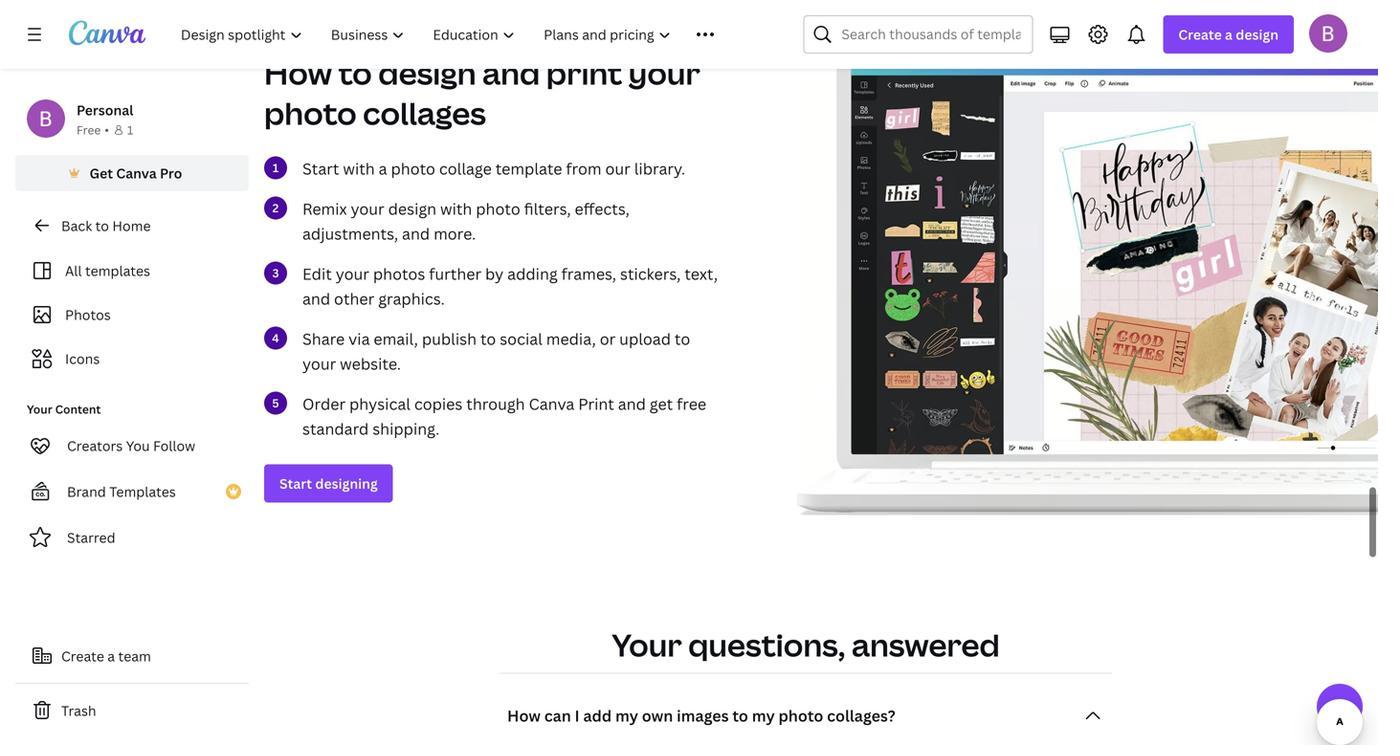 Task type: locate. For each thing, give the bounding box(es) containing it.
design for to
[[378, 52, 476, 94]]

1 vertical spatial a
[[379, 159, 387, 179]]

edit
[[302, 264, 332, 284]]

how inside how to design and print your photo collages
[[264, 52, 332, 94]]

print
[[546, 52, 622, 94]]

0 horizontal spatial my
[[615, 706, 638, 727]]

start up remix
[[302, 159, 339, 179]]

icons link
[[27, 341, 237, 377]]

0 vertical spatial create
[[1179, 25, 1222, 44]]

1 horizontal spatial canva
[[529, 394, 575, 415]]

a inside create a team button
[[107, 648, 115, 666]]

frames,
[[561, 264, 616, 284]]

0 horizontal spatial your
[[27, 402, 52, 417]]

get canva pro
[[90, 164, 182, 182]]

canva left pro
[[116, 164, 157, 182]]

0 horizontal spatial a
[[107, 648, 115, 666]]

library.
[[634, 159, 685, 179]]

1 vertical spatial your
[[612, 625, 682, 666]]

start for start with a photo collage template from our library.
[[302, 159, 339, 179]]

a
[[1225, 25, 1233, 44], [379, 159, 387, 179], [107, 648, 115, 666]]

all templates
[[65, 262, 150, 280]]

how can i add my own images to my photo collages?
[[507, 706, 896, 727]]

your left 'content'
[[27, 402, 52, 417]]

photos link
[[27, 297, 237, 333]]

1 vertical spatial with
[[440, 199, 472, 219]]

your up own
[[612, 625, 682, 666]]

all
[[65, 262, 82, 280]]

0 horizontal spatial with
[[343, 159, 375, 179]]

can
[[544, 706, 571, 727]]

bob builder image
[[1309, 14, 1348, 52]]

back to home link
[[15, 207, 249, 245]]

and left "more."
[[402, 224, 430, 244]]

home
[[112, 217, 151, 235]]

with up "more."
[[440, 199, 472, 219]]

2 vertical spatial a
[[107, 648, 115, 666]]

your inside remix your design with photo filters, effects, adjustments, and more.
[[351, 199, 385, 219]]

effects,
[[575, 199, 630, 219]]

0 vertical spatial how
[[264, 52, 332, 94]]

create a team button
[[15, 637, 249, 676]]

0 vertical spatial start
[[302, 159, 339, 179]]

start left 'designing'
[[280, 475, 312, 493]]

answered
[[852, 625, 1000, 666]]

remix
[[302, 199, 347, 219]]

0 vertical spatial your
[[27, 402, 52, 417]]

remix your design with photo filters, effects, adjustments, and more.
[[302, 199, 630, 244]]

and inside order physical copies through canva print and get free standard shipping.
[[618, 394, 646, 415]]

starred link
[[15, 519, 249, 557]]

brand templates
[[67, 483, 176, 501]]

create a design
[[1179, 25, 1279, 44]]

and left print
[[482, 52, 540, 94]]

Search search field
[[842, 16, 1021, 53]]

creators you follow link
[[15, 427, 249, 465]]

•
[[105, 122, 109, 138]]

how inside dropdown button
[[507, 706, 541, 727]]

1 horizontal spatial create
[[1179, 25, 1222, 44]]

a for design
[[1225, 25, 1233, 44]]

1 vertical spatial start
[[280, 475, 312, 493]]

create inside dropdown button
[[1179, 25, 1222, 44]]

1 horizontal spatial with
[[440, 199, 472, 219]]

i
[[575, 706, 580, 727]]

2 horizontal spatial a
[[1225, 25, 1233, 44]]

canva left print
[[529, 394, 575, 415]]

adjustments,
[[302, 224, 398, 244]]

0 horizontal spatial how
[[264, 52, 332, 94]]

you
[[126, 437, 150, 455]]

design inside remix your design with photo filters, effects, adjustments, and more.
[[388, 199, 437, 219]]

your up adjustments,
[[351, 199, 385, 219]]

and left get
[[618, 394, 646, 415]]

0 vertical spatial design
[[1236, 25, 1279, 44]]

canva
[[116, 164, 157, 182], [529, 394, 575, 415]]

1 my from the left
[[615, 706, 638, 727]]

to
[[338, 52, 372, 94], [95, 217, 109, 235], [480, 329, 496, 350], [675, 329, 690, 350], [733, 706, 748, 727]]

my right add
[[615, 706, 638, 727]]

upload
[[619, 329, 671, 350]]

a for team
[[107, 648, 115, 666]]

create
[[1179, 25, 1222, 44], [61, 648, 104, 666]]

0 horizontal spatial canva
[[116, 164, 157, 182]]

design inside how to design and print your photo collages
[[378, 52, 476, 94]]

free
[[677, 394, 706, 415]]

social
[[500, 329, 543, 350]]

your inside how to design and print your photo collages
[[629, 52, 700, 94]]

2 my from the left
[[752, 706, 775, 727]]

your up other
[[336, 264, 369, 284]]

copies
[[414, 394, 463, 415]]

start
[[302, 159, 339, 179], [280, 475, 312, 493]]

your right print
[[629, 52, 700, 94]]

collages
[[363, 93, 486, 134]]

get
[[90, 164, 113, 182]]

email,
[[374, 329, 418, 350]]

my
[[615, 706, 638, 727], [752, 706, 775, 727]]

start designing
[[280, 475, 378, 493]]

to inside how to design and print your photo collages
[[338, 52, 372, 94]]

create inside button
[[61, 648, 104, 666]]

start with a photo collage template from our library.
[[302, 159, 685, 179]]

other
[[334, 289, 375, 309]]

more.
[[434, 224, 476, 244]]

design for your
[[388, 199, 437, 219]]

create for create a team
[[61, 648, 104, 666]]

your
[[629, 52, 700, 94], [351, 199, 385, 219], [336, 264, 369, 284], [302, 354, 336, 374]]

or
[[600, 329, 616, 350]]

0 vertical spatial canva
[[116, 164, 157, 182]]

your
[[27, 402, 52, 417], [612, 625, 682, 666]]

to inside dropdown button
[[733, 706, 748, 727]]

2 vertical spatial design
[[388, 199, 437, 219]]

share
[[302, 329, 345, 350]]

with
[[343, 159, 375, 179], [440, 199, 472, 219]]

0 vertical spatial a
[[1225, 25, 1233, 44]]

my right images
[[752, 706, 775, 727]]

photo
[[264, 93, 357, 134], [391, 159, 435, 179], [476, 199, 520, 219], [779, 706, 824, 727]]

how
[[264, 52, 332, 94], [507, 706, 541, 727]]

back
[[61, 217, 92, 235]]

how can i add my own images to my photo collages? button
[[500, 697, 1112, 736]]

None search field
[[803, 15, 1033, 54]]

start for start designing
[[280, 475, 312, 493]]

0 horizontal spatial create
[[61, 648, 104, 666]]

design inside dropdown button
[[1236, 25, 1279, 44]]

1 horizontal spatial your
[[612, 625, 682, 666]]

brand templates link
[[15, 473, 249, 511]]

a inside the create a design dropdown button
[[1225, 25, 1233, 44]]

your down share
[[302, 354, 336, 374]]

standard
[[302, 419, 369, 440]]

1 vertical spatial how
[[507, 706, 541, 727]]

your inside edit your photos further by adding frames, stickers, text, and other graphics.
[[336, 264, 369, 284]]

1 vertical spatial design
[[378, 52, 476, 94]]

top level navigation element
[[168, 15, 757, 54], [168, 15, 757, 54]]

templates
[[109, 483, 176, 501]]

brand
[[67, 483, 106, 501]]

create a team
[[61, 648, 151, 666]]

collages?
[[827, 706, 896, 727]]

follow
[[153, 437, 195, 455]]

with up remix
[[343, 159, 375, 179]]

1 horizontal spatial a
[[379, 159, 387, 179]]

1 vertical spatial create
[[61, 648, 104, 666]]

with inside remix your design with photo filters, effects, adjustments, and more.
[[440, 199, 472, 219]]

and
[[482, 52, 540, 94], [402, 224, 430, 244], [302, 289, 330, 309], [618, 394, 646, 415]]

1 horizontal spatial my
[[752, 706, 775, 727]]

1 horizontal spatial how
[[507, 706, 541, 727]]

and down edit
[[302, 289, 330, 309]]

stickers,
[[620, 264, 681, 284]]

1 vertical spatial canva
[[529, 394, 575, 415]]



Task type: vqa. For each thing, say whether or not it's contained in the screenshot.
"OMD"
no



Task type: describe. For each thing, give the bounding box(es) containing it.
team
[[118, 648, 151, 666]]

website.
[[340, 354, 401, 374]]

add
[[583, 706, 612, 727]]

templates
[[85, 262, 150, 280]]

1
[[127, 122, 133, 138]]

creators you follow
[[67, 437, 195, 455]]

personal
[[77, 101, 133, 119]]

back to home
[[61, 217, 151, 235]]

get canva pro button
[[15, 155, 249, 191]]

order
[[302, 394, 346, 415]]

template
[[496, 159, 562, 179]]

text,
[[685, 264, 718, 284]]

starred
[[67, 529, 115, 547]]

design for a
[[1236, 25, 1279, 44]]

and inside edit your photos further by adding frames, stickers, text, and other graphics.
[[302, 289, 330, 309]]

edit your photos further by adding frames, stickers, text, and other graphics.
[[302, 264, 718, 309]]

icons
[[65, 350, 100, 368]]

photos
[[373, 264, 425, 284]]

media,
[[546, 329, 596, 350]]

trash link
[[15, 692, 249, 730]]

free
[[77, 122, 101, 138]]

via
[[349, 329, 370, 350]]

photos
[[65, 306, 111, 324]]

print
[[578, 394, 614, 415]]

how for how can i add my own images to my photo collages?
[[507, 706, 541, 727]]

get
[[650, 394, 673, 415]]

your questions, answered
[[612, 625, 1000, 666]]

how for how to design and print your photo collages
[[264, 52, 332, 94]]

questions,
[[688, 625, 846, 666]]

from
[[566, 159, 602, 179]]

how to design and print your photo collages
[[264, 52, 700, 134]]

through
[[466, 394, 525, 415]]

how to design and print your photo collages image
[[793, 40, 1378, 516]]

photo inside remix your design with photo filters, effects, adjustments, and more.
[[476, 199, 520, 219]]

order physical copies through canva print and get free standard shipping.
[[302, 394, 706, 440]]

create a design button
[[1163, 15, 1294, 54]]

content
[[55, 402, 101, 417]]

photo inside how to design and print your photo collages
[[264, 93, 357, 134]]

your for your content
[[27, 402, 52, 417]]

publish
[[422, 329, 477, 350]]

further
[[429, 264, 482, 284]]

collage
[[439, 159, 492, 179]]

photo inside dropdown button
[[779, 706, 824, 727]]

your inside share via email, publish to social media, or upload to your website.
[[302, 354, 336, 374]]

and inside how to design and print your photo collages
[[482, 52, 540, 94]]

adding
[[507, 264, 558, 284]]

trash
[[61, 702, 96, 720]]

shipping.
[[373, 419, 440, 440]]

create for create a design
[[1179, 25, 1222, 44]]

images
[[677, 706, 729, 727]]

filters,
[[524, 199, 571, 219]]

graphics.
[[378, 289, 445, 309]]

pro
[[160, 164, 182, 182]]

share via email, publish to social media, or upload to your website.
[[302, 329, 690, 374]]

0 vertical spatial with
[[343, 159, 375, 179]]

creators
[[67, 437, 123, 455]]

own
[[642, 706, 673, 727]]

by
[[485, 264, 504, 284]]

your for your questions, answered
[[612, 625, 682, 666]]

all templates link
[[27, 253, 237, 289]]

canva inside get canva pro button
[[116, 164, 157, 182]]

free •
[[77, 122, 109, 138]]

canva inside order physical copies through canva print and get free standard shipping.
[[529, 394, 575, 415]]

your content
[[27, 402, 101, 417]]

and inside remix your design with photo filters, effects, adjustments, and more.
[[402, 224, 430, 244]]

start designing link
[[264, 465, 393, 503]]

physical
[[349, 394, 411, 415]]

our
[[605, 159, 631, 179]]

designing
[[315, 475, 378, 493]]



